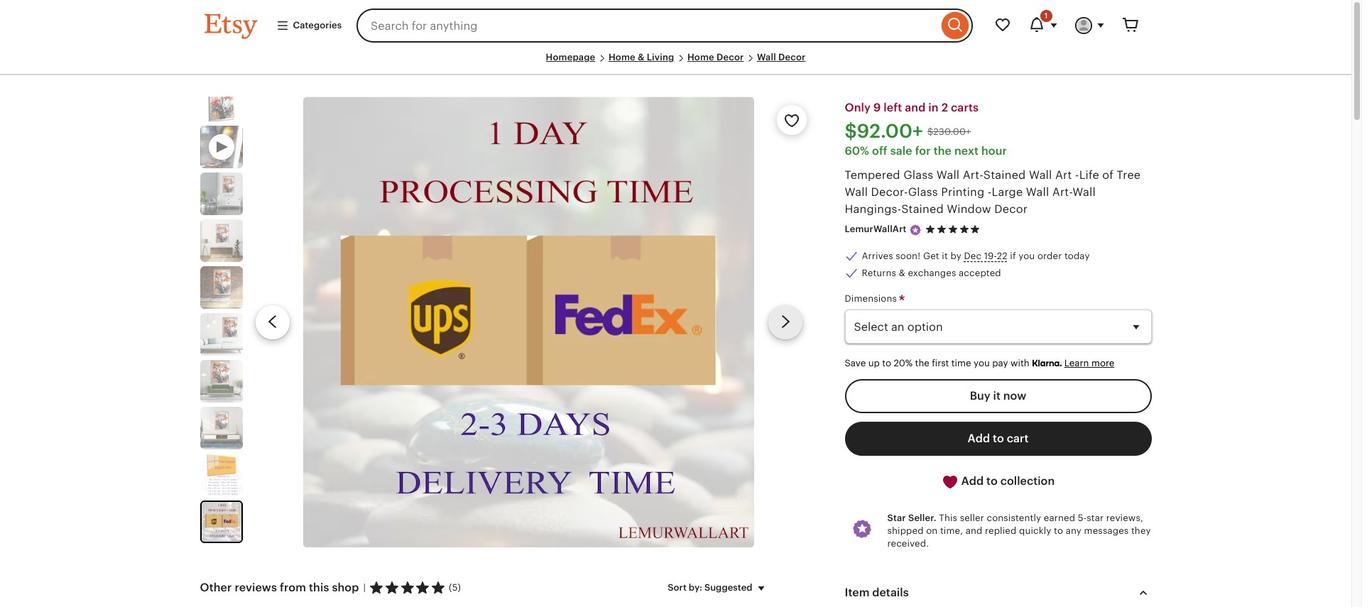 Task type: vqa. For each thing, say whether or not it's contained in the screenshot.
to
yes



Task type: locate. For each thing, give the bounding box(es) containing it.
0 horizontal spatial &
[[638, 52, 645, 63]]

to
[[883, 358, 892, 369], [993, 433, 1004, 445], [987, 475, 998, 487], [1054, 526, 1064, 536]]

tempered
[[845, 169, 901, 181]]

with
[[1011, 358, 1030, 369]]

art- down art
[[1053, 186, 1073, 198]]

the for for
[[934, 145, 952, 157]]

living
[[647, 52, 674, 63]]

cart
[[1007, 433, 1029, 445]]

Search for anything text field
[[357, 9, 938, 43]]

art
[[1056, 169, 1072, 181]]

0 horizontal spatial -
[[988, 186, 992, 198]]

$230.00+
[[928, 126, 971, 137]]

next
[[955, 145, 979, 157]]

art-
[[963, 169, 984, 181], [1053, 186, 1073, 198]]

the right the for
[[934, 145, 952, 157]]

0 vertical spatial the
[[934, 145, 952, 157]]

this seller consistently earned 5-star reviews, shipped on time, and replied quickly to any messages they received.
[[888, 513, 1151, 549]]

$92.00+
[[845, 121, 924, 142]]

and left in
[[905, 102, 926, 114]]

none search field inside categories banner
[[357, 9, 973, 43]]

add inside button
[[962, 475, 984, 487]]

0 horizontal spatial home
[[609, 52, 636, 63]]

-
[[1076, 169, 1080, 181], [988, 186, 992, 198]]

wall right large
[[1026, 186, 1050, 198]]

glass
[[904, 169, 934, 181], [908, 186, 938, 198]]

$92.00+ $230.00+
[[845, 121, 971, 142]]

- up window
[[988, 186, 992, 198]]

2 horizontal spatial decor
[[995, 203, 1028, 215]]

wall down tempered
[[845, 186, 868, 198]]

add to cart button
[[845, 422, 1152, 456]]

add left 'cart'
[[968, 433, 990, 445]]

categories banner
[[179, 0, 1173, 51]]

buy
[[970, 390, 991, 402]]

this
[[309, 582, 329, 594]]

1 home from the left
[[609, 52, 636, 63]]

|
[[363, 583, 366, 593]]

wall decor
[[757, 52, 806, 63]]

0 horizontal spatial decor
[[717, 52, 744, 63]]

stained up star_seller image
[[902, 203, 944, 215]]

menu bar containing homepage
[[204, 51, 1148, 75]]

1 horizontal spatial and
[[966, 526, 983, 536]]

home & living
[[609, 52, 674, 63]]

if
[[1010, 251, 1016, 261]]

replied
[[985, 526, 1017, 536]]

home right living
[[688, 52, 715, 63]]

the
[[934, 145, 952, 157], [915, 358, 930, 369]]

1 vertical spatial and
[[966, 526, 983, 536]]

it
[[942, 251, 948, 261], [994, 390, 1001, 402]]

from
[[280, 582, 306, 594]]

categories
[[293, 20, 342, 30]]

1 button
[[1020, 9, 1067, 43]]

1 horizontal spatial you
[[1019, 251, 1035, 261]]

glass down the for
[[904, 169, 934, 181]]

tempered glass wall art-stained wall art life of tree wall image 9 image
[[303, 97, 755, 548], [201, 502, 241, 542]]

up
[[869, 358, 880, 369]]

1 vertical spatial you
[[974, 358, 990, 369]]

to down earned
[[1054, 526, 1064, 536]]

1 horizontal spatial it
[[994, 390, 1001, 402]]

dimensions
[[845, 294, 900, 304]]

to left 'cart'
[[993, 433, 1004, 445]]

home decor link
[[688, 52, 744, 63]]

collection
[[1001, 475, 1055, 487]]

& left living
[[638, 52, 645, 63]]

messages
[[1084, 526, 1129, 536]]

decor
[[717, 52, 744, 63], [779, 52, 806, 63], [995, 203, 1028, 215]]

tempered glass wall art-stained wall art life of tree wall image 2 image
[[200, 173, 243, 215]]

returns & exchanges accepted
[[862, 268, 1002, 278]]

only
[[845, 102, 871, 114]]

carts
[[951, 102, 979, 114]]

1 horizontal spatial stained
[[984, 169, 1026, 181]]

home decor
[[688, 52, 744, 63]]

0 horizontal spatial stained
[[902, 203, 944, 215]]

glass up star_seller image
[[908, 186, 938, 198]]

0 vertical spatial and
[[905, 102, 926, 114]]

0 vertical spatial stained
[[984, 169, 1026, 181]]

order
[[1038, 251, 1062, 261]]

the left the first
[[915, 358, 930, 369]]

and down seller
[[966, 526, 983, 536]]

1 horizontal spatial tempered glass wall art-stained wall art life of tree wall image 9 image
[[303, 97, 755, 548]]

home left living
[[609, 52, 636, 63]]

add inside "button"
[[968, 433, 990, 445]]

60%
[[845, 145, 870, 157]]

to left collection
[[987, 475, 998, 487]]

other reviews from this shop |
[[200, 582, 366, 594]]

to inside "button"
[[993, 433, 1004, 445]]

0 vertical spatial add
[[968, 433, 990, 445]]

and
[[905, 102, 926, 114], [966, 526, 983, 536]]

today
[[1065, 251, 1090, 261]]

0 horizontal spatial you
[[974, 358, 990, 369]]

0 vertical spatial it
[[942, 251, 948, 261]]

1 vertical spatial the
[[915, 358, 930, 369]]

add
[[968, 433, 990, 445], [962, 475, 984, 487]]

decor-
[[871, 186, 908, 198]]

time,
[[941, 526, 963, 536]]

to right up
[[883, 358, 892, 369]]

& right returns
[[899, 268, 906, 278]]

suggested
[[705, 583, 753, 593]]

menu bar
[[204, 51, 1148, 75]]

2 home from the left
[[688, 52, 715, 63]]

window
[[947, 203, 992, 215]]

add for add to cart
[[968, 433, 990, 445]]

1 vertical spatial &
[[899, 268, 906, 278]]

1 horizontal spatial art-
[[1053, 186, 1073, 198]]

tempered glass wall art-stained wall art life of tree wall image 6 image
[[200, 360, 243, 403]]

add up seller
[[962, 475, 984, 487]]

1 horizontal spatial home
[[688, 52, 715, 63]]

1 horizontal spatial the
[[934, 145, 952, 157]]

0 vertical spatial &
[[638, 52, 645, 63]]

sale
[[891, 145, 913, 157]]

item details button
[[832, 576, 1165, 607]]

& inside menu bar
[[638, 52, 645, 63]]

you right if
[[1019, 251, 1035, 261]]

it right buy
[[994, 390, 1001, 402]]

tempered glass wall art-stained wall art life of tree wall image 5 image
[[200, 313, 243, 356]]

life
[[1080, 169, 1100, 181]]

- right art
[[1076, 169, 1080, 181]]

1 vertical spatial add
[[962, 475, 984, 487]]

0 horizontal spatial art-
[[963, 169, 984, 181]]

star_seller image
[[910, 224, 922, 236]]

you left pay
[[974, 358, 990, 369]]

stained
[[984, 169, 1026, 181], [902, 203, 944, 215]]

1 horizontal spatial &
[[899, 268, 906, 278]]

left
[[884, 102, 902, 114]]

wall decor link
[[757, 52, 806, 63]]

details
[[873, 587, 909, 599]]

tempered glass wall art-stained wall art life of tree wall image 3 image
[[200, 220, 243, 262]]

tree
[[1117, 169, 1141, 181]]

art- up printing
[[963, 169, 984, 181]]

1 vertical spatial it
[[994, 390, 1001, 402]]

None search field
[[357, 9, 973, 43]]

(5)
[[449, 582, 461, 593]]

you
[[1019, 251, 1035, 261], [974, 358, 990, 369]]

1 horizontal spatial decor
[[779, 52, 806, 63]]

tempered glass wall art-stained wall art life of tree wall image 4 image
[[200, 267, 243, 309]]

0 horizontal spatial the
[[915, 358, 930, 369]]

for
[[916, 145, 931, 157]]

wall
[[757, 52, 776, 63], [937, 169, 960, 181], [1029, 169, 1053, 181], [845, 186, 868, 198], [1026, 186, 1050, 198], [1073, 186, 1096, 198]]

0 vertical spatial -
[[1076, 169, 1080, 181]]

lemurwallart link
[[845, 224, 907, 235]]

0 horizontal spatial tempered glass wall art-stained wall art life of tree wall image 9 image
[[201, 502, 241, 542]]

buy it now
[[970, 390, 1027, 402]]

stained up large
[[984, 169, 1026, 181]]

it left by
[[942, 251, 948, 261]]

to inside button
[[987, 475, 998, 487]]

0 horizontal spatial and
[[905, 102, 926, 114]]

star seller.
[[888, 513, 937, 523]]



Task type: describe. For each thing, give the bounding box(es) containing it.
tempered glass wall art-stained wall art -life of tree wall decor-glass printing -large wall art-wall hangings-stained window decor
[[845, 169, 1141, 215]]

dec
[[964, 251, 982, 261]]

19-
[[984, 251, 997, 261]]

& for home
[[638, 52, 645, 63]]

it inside button
[[994, 390, 1001, 402]]

quickly
[[1019, 526, 1052, 536]]

learn more button
[[1065, 358, 1115, 369]]

homepage link
[[546, 52, 596, 63]]

wall down life
[[1073, 186, 1096, 198]]

by:
[[689, 583, 703, 593]]

1
[[1045, 11, 1048, 20]]

consistently
[[987, 513, 1042, 523]]

categories button
[[265, 13, 352, 38]]

tempered glass wall art-stained wall art life of tree wall image 1 image
[[200, 79, 243, 122]]

large
[[992, 186, 1023, 198]]

to inside this seller consistently earned 5-star reviews, shipped on time, and replied quickly to any messages they received.
[[1054, 526, 1064, 536]]

1 vertical spatial glass
[[908, 186, 938, 198]]

save
[[845, 358, 866, 369]]

0 horizontal spatial it
[[942, 251, 948, 261]]

homepage
[[546, 52, 596, 63]]

add to collection button
[[845, 465, 1152, 499]]

first
[[932, 358, 949, 369]]

shipped
[[888, 526, 924, 536]]

and inside this seller consistently earned 5-star reviews, shipped on time, and replied quickly to any messages they received.
[[966, 526, 983, 536]]

star
[[1087, 513, 1104, 523]]

lemurwallart
[[845, 224, 907, 235]]

time
[[952, 358, 972, 369]]

60% off sale for the next hour
[[845, 145, 1007, 157]]

0 vertical spatial you
[[1019, 251, 1035, 261]]

star
[[888, 513, 906, 523]]

add to collection
[[959, 475, 1055, 487]]

sort by: suggested
[[668, 583, 753, 593]]

tempered glass wall art-stained wall art life of tree wall image 8 image
[[200, 454, 243, 497]]

learn
[[1065, 358, 1089, 369]]

any
[[1066, 526, 1082, 536]]

decor for wall decor
[[779, 52, 806, 63]]

tempered glass wall art-stained wall art life of tree wall image 7 image
[[200, 407, 243, 450]]

only 9 left and in 2 carts
[[845, 102, 979, 114]]

returns
[[862, 268, 897, 278]]

sort
[[668, 583, 687, 593]]

1 horizontal spatial -
[[1076, 169, 1080, 181]]

reviews,
[[1107, 513, 1144, 523]]

0 vertical spatial art-
[[963, 169, 984, 181]]

1 vertical spatial stained
[[902, 203, 944, 215]]

home for home & living
[[609, 52, 636, 63]]

exchanges
[[908, 268, 957, 278]]

wall up printing
[[937, 169, 960, 181]]

klarna.
[[1032, 358, 1062, 369]]

arrives soon! get it by dec 19-22 if you order today
[[862, 251, 1090, 261]]

of
[[1103, 169, 1114, 181]]

hour
[[982, 145, 1007, 157]]

home for home decor
[[688, 52, 715, 63]]

pay
[[993, 358, 1009, 369]]

in
[[929, 102, 939, 114]]

they
[[1132, 526, 1151, 536]]

9
[[874, 102, 881, 114]]

hangings-
[[845, 203, 902, 215]]

seller.
[[909, 513, 937, 523]]

decor inside the tempered glass wall art-stained wall art -life of tree wall decor-glass printing -large wall art-wall hangings-stained window decor
[[995, 203, 1028, 215]]

wall left art
[[1029, 169, 1053, 181]]

received.
[[888, 539, 929, 549]]

other
[[200, 582, 232, 594]]

on
[[927, 526, 938, 536]]

more
[[1092, 358, 1115, 369]]

the for 20%
[[915, 358, 930, 369]]

item
[[845, 587, 870, 599]]

& for returns
[[899, 268, 906, 278]]

2
[[942, 102, 948, 114]]

0 vertical spatial glass
[[904, 169, 934, 181]]

off
[[872, 145, 888, 157]]

seller
[[960, 513, 985, 523]]

this
[[939, 513, 958, 523]]

wall right home decor link on the top right of page
[[757, 52, 776, 63]]

home & living link
[[609, 52, 674, 63]]

by
[[951, 251, 962, 261]]

soon! get
[[896, 251, 940, 261]]

shop
[[332, 582, 359, 594]]

5-
[[1078, 513, 1087, 523]]

1 vertical spatial art-
[[1053, 186, 1073, 198]]

22
[[997, 251, 1008, 261]]

20%
[[894, 358, 913, 369]]

printing
[[942, 186, 985, 198]]

now
[[1004, 390, 1027, 402]]

1 vertical spatial -
[[988, 186, 992, 198]]

sort by: suggested button
[[657, 574, 780, 603]]

reviews
[[235, 582, 277, 594]]

arrives
[[862, 251, 894, 261]]

add to cart
[[968, 433, 1029, 445]]

add for add to collection
[[962, 475, 984, 487]]

decor for home decor
[[717, 52, 744, 63]]



